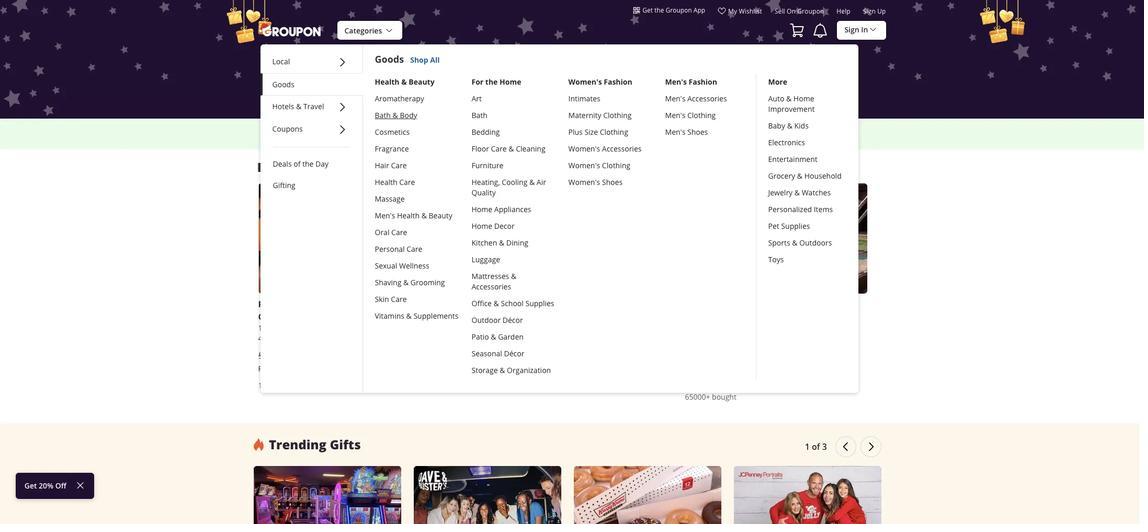 Task type: vqa. For each thing, say whether or not it's contained in the screenshot.
the right the Sign
yes



Task type: locate. For each thing, give the bounding box(es) containing it.
1 vertical spatial supplies
[[526, 299, 555, 309]]

goods up hotels
[[272, 80, 295, 89]]

cleaning
[[516, 144, 546, 154]]

2 save from the left
[[760, 124, 775, 133]]

1 horizontal spatial save
[[760, 124, 775, 133]]

1 horizontal spatial bath
[[472, 110, 488, 120]]

health for health care
[[375, 177, 398, 187]]

1 horizontal spatial promo
[[759, 365, 787, 375]]

0 vertical spatial sign
[[863, 7, 876, 15]]

décor for outdoor décor
[[503, 315, 523, 325]]

travel,
[[752, 135, 773, 144]]

personal
[[375, 244, 405, 254]]

0 horizontal spatial bath
[[375, 110, 391, 120]]

0 horizontal spatial groupon
[[576, 85, 606, 95]]

categories
[[345, 26, 382, 36]]

1 horizontal spatial off
[[321, 124, 331, 133]]

auto & home improvement
[[769, 93, 815, 114]]

hotels & travel
[[272, 102, 324, 111]]

1 vertical spatial get
[[294, 124, 305, 133]]

and inside two hours of bowling and shoe rentals for two, four, or... 3111 river road, river grove
[[565, 299, 580, 310]]

care for floor
[[491, 144, 507, 154]]

accessories down men's fashion link
[[688, 93, 727, 103]]

il
[[593, 49, 609, 71]]

2 vertical spatial health
[[397, 211, 420, 221]]

women's accessories link
[[569, 141, 653, 157]]

0 horizontal spatial supplies
[[526, 299, 555, 309]]

goods inside 'button'
[[272, 80, 295, 89]]

promo inside 30% off with code promo
[[759, 365, 787, 375]]

care for hair
[[391, 160, 407, 170]]

clothing for men's clothing
[[688, 110, 716, 120]]

0 vertical spatial supplies
[[782, 221, 810, 231]]

categories element
[[260, 44, 859, 393]]

off right 10%
[[321, 124, 331, 133]]

on inside prep for thanksgiving! save on home decor, cleaning products, travel, florals & more.
[[776, 124, 784, 133]]

get for get the groupon app
[[643, 6, 653, 14]]

& for shaving & grooming
[[404, 278, 409, 288]]

fashion up intimates link on the top
[[604, 77, 633, 87]]

1 horizontal spatial fashion
[[689, 77, 718, 87]]

& for kitchen & dining
[[499, 238, 505, 248]]

4 women's from the top
[[569, 177, 600, 187]]

get inside 'button'
[[643, 6, 653, 14]]

day
[[316, 159, 329, 169]]

regal inside regal premiere movie ticket and concession options (up... 1471 w webster ave, chicago • 4.8
[[258, 299, 281, 310]]

shoes down men's clothing
[[688, 127, 708, 137]]

more. down "gifts,"
[[563, 135, 582, 144]]

options
[[307, 311, 340, 323]]

& left body
[[393, 110, 398, 120]]

local
[[272, 57, 290, 66]]

the for escape
[[716, 299, 730, 310]]

goods up health & beauty
[[375, 53, 404, 66]]

sign inside button
[[845, 25, 860, 35]]

and left shoe
[[565, 299, 580, 310]]

sign left in
[[845, 25, 860, 35]]

0 horizontal spatial goods
[[272, 80, 295, 89]]

the left app
[[655, 6, 664, 14]]

0 horizontal spatial more.
[[404, 124, 422, 133]]

search
[[551, 85, 574, 95]]

sign left up
[[863, 7, 876, 15]]

bath down art
[[472, 110, 488, 120]]

bowlero
[[472, 364, 500, 374]]

1 bath from the left
[[375, 110, 391, 120]]

auto & home improvement link
[[769, 90, 847, 118]]

and down bath & body
[[390, 124, 402, 133]]

2 horizontal spatial groupon
[[798, 7, 824, 15]]

on left "gifts,"
[[565, 124, 573, 133]]

shoes
[[688, 127, 708, 137], [602, 177, 623, 187]]

0 vertical spatial get
[[643, 6, 653, 14]]

men's up oral
[[375, 211, 395, 221]]

of right deals
[[294, 159, 301, 169]]

women's up "women's shoes"
[[569, 160, 600, 170]]

0 horizontal spatial get
[[24, 482, 37, 491]]

accessories down the plus size clothing link
[[602, 144, 642, 154]]

shop all link
[[404, 55, 440, 65]]

2 horizontal spatial get
[[643, 6, 653, 14]]

men's left prep
[[665, 127, 686, 137]]

beauty inside "link"
[[429, 211, 453, 221]]

décor
[[503, 315, 523, 325], [504, 349, 525, 359]]

care right the skin
[[391, 294, 407, 304]]

care down hair care link
[[399, 177, 415, 187]]

storage & organization link
[[472, 362, 556, 379]]

0 vertical spatial accessories
[[688, 93, 727, 103]]

river
[[490, 323, 508, 333], [531, 323, 548, 333]]

1 horizontal spatial get
[[294, 124, 305, 133]]

1 horizontal spatial river
[[531, 323, 548, 333]]

off for 11% off
[[356, 352, 368, 361]]

& up jewelry & watches
[[798, 171, 803, 181]]

clothing for maternity clothing
[[604, 110, 632, 120]]

home up art link on the top left of page
[[500, 77, 522, 87]]

office & school supplies link
[[472, 296, 556, 312]]

more. down decor,
[[802, 135, 821, 144]]

supplies inside office & school supplies link
[[526, 299, 555, 309]]

quality
[[472, 188, 496, 198]]

0 horizontal spatial promo
[[362, 135, 386, 144]]

& up the aromatherapy
[[402, 77, 407, 87]]

& left air
[[530, 177, 535, 187]]

care down oral care link
[[407, 244, 423, 254]]

& left travel
[[296, 102, 302, 111]]

& inside button
[[296, 102, 302, 111]]

cosmetics link
[[375, 124, 459, 141]]

3 women's from the top
[[569, 160, 600, 170]]

0 vertical spatial promo
[[362, 135, 386, 144]]

the for get
[[655, 6, 664, 14]]

1 vertical spatial shoes
[[602, 177, 623, 187]]

1 vertical spatial décor
[[504, 349, 525, 359]]

0 horizontal spatial sign
[[845, 25, 860, 35]]

storage
[[472, 366, 498, 376]]

men's for men's accessories
[[665, 93, 686, 103]]

& inside mattresses & accessories
[[511, 271, 517, 281]]

sexual wellness link
[[375, 258, 459, 275]]

0 horizontal spatial river
[[490, 323, 508, 333]]

& down "bedding" link
[[509, 144, 514, 154]]

up
[[878, 7, 886, 15]]

1 vertical spatial off
[[55, 482, 66, 491]]

clothing up prep
[[688, 110, 716, 120]]

care inside "link"
[[491, 144, 507, 154]]

men's accessories
[[665, 93, 727, 103]]

clothing down maternity clothing link
[[600, 127, 628, 137]]

women's inside women's accessories link
[[569, 144, 600, 154]]

0 vertical spatial beauty
[[409, 77, 435, 87]]

promo down 30%
[[759, 365, 787, 375]]

hi there, here's what's trending today
[[257, 159, 482, 176]]

beauty down massage link
[[429, 211, 453, 221]]

& down seasonal décor
[[500, 366, 505, 376]]

0 vertical spatial goods
[[375, 53, 404, 66]]

& right the flowers
[[649, 124, 654, 133]]

the up sauna
[[716, 299, 730, 310]]

jewelry
[[769, 188, 793, 198]]

accessories inside men's accessories link
[[688, 93, 727, 103]]

women's inside women's clothing link
[[569, 160, 600, 170]]

1 horizontal spatial off
[[765, 352, 777, 361]]

there,
[[274, 159, 314, 176]]

skin care
[[375, 294, 407, 304]]

2 vertical spatial accessories
[[472, 282, 511, 292]]

4.8
[[258, 334, 269, 344]]

1 vertical spatial bought
[[712, 392, 737, 402]]

men's for men's shoes
[[665, 127, 686, 137]]

health up massage
[[375, 177, 398, 187]]

help link
[[837, 7, 851, 19]]

1 river from the left
[[490, 323, 508, 333]]

1 vertical spatial regal
[[258, 364, 277, 374]]

river down the or... on the bottom of page
[[531, 323, 548, 333]]

the right the for
[[486, 77, 498, 87]]

on right sell
[[787, 7, 796, 15]]

groupon image
[[258, 22, 323, 37]]

save right here!
[[549, 124, 564, 133]]

0 horizontal spatial for
[[639, 299, 651, 310]]

2 bath from the left
[[472, 110, 488, 120]]

civic
[[700, 323, 715, 333]]

1 off from the left
[[356, 352, 368, 361]]

ch...
[[731, 311, 749, 323]]

& for hotels & travel
[[296, 102, 302, 111]]

floor care & cleaning link
[[472, 141, 556, 157]]

of up the or... on the bottom of page
[[518, 299, 527, 310]]

& for vitamins & supplements
[[406, 311, 412, 321]]

off
[[321, 124, 331, 133], [55, 482, 66, 491]]

here's
[[316, 159, 351, 176]]

sports & outdoors
[[769, 238, 832, 248]]

men's health & beauty link
[[375, 208, 459, 224]]

health up the aromatherapy
[[375, 77, 400, 87]]

off inside 30% off with code promo
[[765, 352, 777, 361]]

shoes down women's clothing link
[[602, 177, 623, 187]]

and up 'vitamins'
[[379, 299, 395, 310]]

1 women's from the top
[[569, 77, 602, 87]]

city
[[770, 299, 787, 310]]

1 horizontal spatial bought
[[712, 392, 737, 402]]

bath up beauty,
[[375, 110, 391, 120]]

& for sports & outdoors
[[793, 238, 798, 248]]

women's down size
[[569, 144, 600, 154]]

women's down women's clothing
[[569, 177, 600, 187]]

fashion up men's accessories link at top
[[689, 77, 718, 87]]

bought right 65000+
[[712, 392, 737, 402]]

of right 1
[[812, 442, 820, 453]]

plus size clothing link
[[569, 124, 653, 141]]

1 horizontal spatial for
[[705, 124, 714, 133]]

décor inside outdoor décor link
[[503, 315, 523, 325]]

florals
[[774, 135, 794, 144]]

care right floor
[[491, 144, 507, 154]]

care inside "link"
[[399, 177, 415, 187]]

save inside prep for thanksgiving! save on home decor, cleaning products, travel, florals & more.
[[760, 124, 775, 133]]

accessories inside women's accessories link
[[602, 144, 642, 154]]

1 horizontal spatial accessories
[[602, 144, 642, 154]]

jewelry & watches
[[769, 188, 831, 198]]

regal up concession
[[258, 299, 281, 310]]

1 vertical spatial promo
[[759, 365, 787, 375]]

2 regal from the top
[[258, 364, 277, 374]]

beauty
[[409, 77, 435, 87], [429, 211, 453, 221]]

1 fashion from the left
[[604, 77, 633, 87]]

& for office & school supplies
[[494, 299, 499, 309]]

regal down $7.79
[[258, 364, 277, 374]]

1 horizontal spatial shoes
[[688, 127, 708, 137]]

bought right the 10000+
[[285, 381, 310, 391]]

bath for bath & body
[[375, 110, 391, 120]]

mattresses & accessories
[[472, 271, 517, 292]]

men's up men's accessories
[[665, 77, 687, 87]]

improvement
[[769, 104, 815, 114]]

off right 20%
[[55, 482, 66, 491]]

women's up intimates
[[569, 77, 602, 87]]

outdoor décor link
[[472, 312, 556, 329]]

shop all
[[410, 55, 440, 65]]

& right the patio
[[491, 332, 496, 342]]

promo down beauty,
[[362, 135, 386, 144]]

the inside 'button'
[[655, 6, 664, 14]]

•
[[361, 323, 364, 333]]

oral care
[[375, 227, 407, 237]]

2 fashion from the left
[[689, 77, 718, 87]]

& down home
[[796, 135, 800, 144]]

more. down bath & body link
[[404, 124, 422, 133]]

2 vertical spatial get
[[24, 482, 37, 491]]

& right office
[[494, 299, 499, 309]]

off inside get 10% off activities, beauty, and more. promo
[[321, 124, 331, 133]]

king
[[817, 299, 836, 310]]

51847
[[740, 334, 761, 344]]

care up personal care
[[392, 227, 407, 237]]

dining
[[507, 238, 529, 248]]

off right 30%
[[765, 352, 777, 361]]

1 vertical spatial health
[[375, 177, 398, 187]]

beauty up aromatherapy link on the top
[[409, 77, 435, 87]]

& for bath & body
[[393, 110, 398, 120]]

bought
[[285, 381, 310, 391], [712, 392, 737, 402]]

supplies up the or... on the bottom of page
[[526, 299, 555, 309]]

1 save from the left
[[549, 124, 564, 133]]

1 horizontal spatial more.
[[563, 135, 582, 144]]

river down four,
[[490, 323, 508, 333]]

2 women's from the top
[[569, 144, 600, 154]]

clothing down women's accessories link on the top of the page
[[602, 160, 631, 170]]

men's up men's clothing
[[665, 93, 686, 103]]

more. inside prep for thanksgiving! save on home decor, cleaning products, travel, florals & more.
[[802, 135, 821, 144]]

get for get 10% off activities, beauty, and more. promo
[[294, 124, 305, 133]]

2 horizontal spatial on
[[787, 7, 796, 15]]

more
[[769, 77, 788, 87]]

health & beauty link
[[375, 74, 459, 90]]

men's fashion
[[665, 77, 718, 87]]

1 horizontal spatial supplies
[[782, 221, 810, 231]]

men's up the men's shoes
[[665, 110, 686, 120]]

get left 10%
[[294, 124, 305, 133]]

1 regal from the top
[[258, 299, 281, 310]]

off for 20%
[[55, 482, 66, 491]]

supplies up sports & outdoors
[[782, 221, 810, 231]]

& for storage & organization
[[500, 366, 505, 376]]

& up improvement at top
[[787, 93, 792, 103]]

1 vertical spatial for
[[639, 299, 651, 310]]

& down sexual wellness
[[404, 278, 409, 288]]

health
[[375, 77, 400, 87], [375, 177, 398, 187], [397, 211, 420, 221]]

& inside auto & home improvement
[[787, 93, 792, 103]]

my
[[729, 7, 738, 15]]

& for jewelry & watches
[[795, 188, 800, 198]]

on up florals
[[776, 124, 784, 133]]

for right rentals
[[639, 299, 651, 310]]

categories button
[[337, 21, 402, 40]]

search groupon
[[551, 85, 606, 95]]

groupon inside 'button'
[[666, 6, 692, 14]]

for down men's clothing link
[[705, 124, 714, 133]]

the for for
[[486, 77, 498, 87]]

groupon inside search box
[[576, 85, 606, 95]]

11%
[[342, 352, 355, 361]]

health for health & beauty
[[375, 77, 400, 87]]

personal care
[[375, 244, 423, 254]]

fashion inside men's fashion link
[[689, 77, 718, 87]]

0 horizontal spatial bought
[[285, 381, 310, 391]]

on
[[787, 7, 796, 15], [565, 124, 573, 133], [776, 124, 784, 133]]

& down the luggage link
[[511, 271, 517, 281]]

shoes inside women's shoes link
[[602, 177, 623, 187]]

bath & body link
[[375, 107, 459, 124]]

& right jewelry
[[795, 188, 800, 198]]

2 horizontal spatial more.
[[802, 135, 821, 144]]

health down massage link
[[397, 211, 420, 221]]

deals
[[273, 159, 292, 169]]

life
[[789, 299, 804, 310]]

0 vertical spatial off
[[321, 124, 331, 133]]

local link
[[272, 57, 290, 66]]

0 vertical spatial décor
[[503, 315, 523, 325]]

women's fashion link
[[569, 74, 653, 90]]

the left day at the top left of the page
[[303, 159, 314, 169]]

get for get 20% off
[[24, 482, 37, 491]]

save inside holidays are here! save on gifts, activities, flowers & more.
[[549, 124, 564, 133]]

get left 20%
[[24, 482, 37, 491]]

0 horizontal spatial save
[[549, 124, 564, 133]]

and inside escape the stress of city life at king spa and sauna ch... 809 civic center dr., niles 51847 ratings
[[685, 311, 701, 323]]

health inside "link"
[[375, 177, 398, 187]]

0 horizontal spatial on
[[565, 124, 573, 133]]

1 vertical spatial beauty
[[429, 211, 453, 221]]

2 off from the left
[[765, 352, 777, 361]]

clothing up activities,
[[604, 110, 632, 120]]

1 vertical spatial sign
[[845, 25, 860, 35]]

0 vertical spatial shoes
[[688, 127, 708, 137]]

the inside escape the stress of city life at king spa and sauna ch... 809 civic center dr., niles 51847 ratings
[[716, 299, 730, 310]]

sign for sign in
[[845, 25, 860, 35]]

more. inside holidays are here! save on gifts, activities, flowers & more.
[[563, 135, 582, 144]]

fashion inside women's fashion link
[[604, 77, 633, 87]]

fashion for men's fashion
[[689, 77, 718, 87]]

travel
[[303, 102, 324, 111]]

hours
[[491, 299, 516, 310]]

& left dining
[[499, 238, 505, 248]]

vitamins & supplements link
[[375, 308, 459, 325]]

women's inside women's fashion link
[[569, 77, 602, 87]]

ave,
[[316, 323, 330, 333]]

0 horizontal spatial shoes
[[602, 177, 623, 187]]

1 vertical spatial goods
[[272, 80, 295, 89]]

art
[[472, 93, 482, 103]]

save up the travel,
[[760, 124, 775, 133]]

décor inside seasonal décor link
[[504, 349, 525, 359]]

notifications inbox image
[[813, 22, 829, 39]]

regal for regal premiere movie ticket and concession options (up... 1471 w webster ave, chicago • 4.8
[[258, 299, 281, 310]]

women's shoes link
[[569, 174, 653, 191]]

accessories down "mattresses"
[[472, 282, 511, 292]]

shoes inside men's shoes link
[[688, 127, 708, 137]]

home appliances
[[472, 204, 531, 214]]

0 horizontal spatial accessories
[[472, 282, 511, 292]]

65000+
[[685, 392, 710, 402]]

groupon
[[666, 6, 692, 14], [798, 7, 824, 15], [576, 85, 606, 95]]

1 horizontal spatial goods
[[375, 53, 404, 66]]

1 vertical spatial accessories
[[602, 144, 642, 154]]

of inside categories element
[[294, 159, 301, 169]]

seasonal décor link
[[472, 346, 556, 362]]

off right 11%
[[356, 352, 368, 361]]

home up improvement at top
[[794, 93, 815, 103]]

care right hair
[[391, 160, 407, 170]]

shop
[[410, 55, 428, 65]]

& down skin care link
[[406, 311, 412, 321]]

women's for women's fashion
[[569, 77, 602, 87]]

webster
[[286, 323, 314, 333]]

escape
[[685, 299, 714, 310]]

2 horizontal spatial accessories
[[688, 93, 727, 103]]

0 horizontal spatial fashion
[[604, 77, 633, 87]]

trending gifts
[[269, 436, 361, 454]]

and inside get 10% off activities, beauty, and more. promo
[[390, 124, 402, 133]]

on inside holidays are here! save on gifts, activities, flowers & more.
[[565, 124, 573, 133]]

cleaning
[[827, 124, 853, 133]]

1 horizontal spatial on
[[776, 124, 784, 133]]

& right sports
[[793, 238, 798, 248]]

0 vertical spatial regal
[[258, 299, 281, 310]]

0 vertical spatial for
[[705, 124, 714, 133]]

men's inside "link"
[[375, 211, 395, 221]]

0 horizontal spatial off
[[356, 352, 368, 361]]

& for mattresses & accessories
[[511, 271, 517, 281]]

off for 30% off with code promo
[[765, 352, 777, 361]]

1 horizontal spatial sign
[[863, 7, 876, 15]]

accessories for men's accessories
[[688, 93, 727, 103]]

for inside two hours of bowling and shoe rentals for two, four, or... 3111 river road, river grove
[[639, 299, 651, 310]]

0 horizontal spatial off
[[55, 482, 66, 491]]

of left the city
[[760, 299, 768, 310]]

& left the kids
[[788, 121, 793, 131]]

0 vertical spatial health
[[375, 77, 400, 87]]

get left app
[[643, 6, 653, 14]]

and up 809
[[685, 311, 701, 323]]

0 vertical spatial bought
[[285, 381, 310, 391]]

get inside get 10% off activities, beauty, and more. promo
[[294, 124, 305, 133]]

intimates link
[[569, 90, 653, 107]]

women's inside women's shoes link
[[569, 177, 600, 187]]

1 horizontal spatial groupon
[[666, 6, 692, 14]]



Task type: describe. For each thing, give the bounding box(es) containing it.
home
[[786, 124, 804, 133]]

shoe
[[583, 299, 603, 310]]

Search Groupon search field
[[384, 49, 761, 119]]

movie
[[324, 299, 349, 310]]

& for baby & kids
[[788, 121, 793, 131]]

niles
[[756, 323, 773, 333]]

beauty,
[[365, 124, 389, 133]]

men's for men's clothing
[[665, 110, 686, 120]]

auto
[[769, 93, 785, 103]]

prep for thanksgiving! save on home decor, cleaning products, travel, florals & more. link
[[684, 124, 857, 145]]

heating, cooling & air quality
[[472, 177, 546, 198]]

shaving
[[375, 278, 402, 288]]

hotels
[[272, 102, 294, 111]]

care for personal
[[407, 244, 423, 254]]

gifts
[[330, 436, 361, 454]]

1471
[[258, 323, 275, 333]]

regal for regal
[[258, 364, 277, 374]]

holidays
[[491, 124, 518, 133]]

are
[[519, 124, 530, 133]]

floor
[[472, 144, 489, 154]]

concession
[[258, 311, 305, 323]]

hotels & travel link
[[272, 102, 324, 111]]

home up kitchen
[[472, 221, 493, 231]]

wishlist
[[739, 7, 762, 15]]

with
[[723, 365, 739, 375]]

shoes for women's shoes
[[602, 177, 623, 187]]

supplies inside pet supplies link
[[782, 221, 810, 231]]

grooming
[[411, 278, 445, 288]]

hotels & travel button
[[260, 96, 362, 118]]

809
[[685, 323, 698, 333]]

supplements
[[414, 311, 459, 321]]

activities,
[[332, 124, 363, 133]]

bath for bath
[[472, 110, 488, 120]]

men's health & beauty
[[375, 211, 453, 221]]

women's for women's accessories
[[569, 144, 600, 154]]

skin care link
[[375, 291, 459, 308]]

health care
[[375, 177, 415, 187]]

w
[[277, 323, 284, 333]]

accessories for women's accessories
[[602, 144, 642, 154]]

sports
[[769, 238, 791, 248]]

promo inside get 10% off activities, beauty, and more. promo
[[362, 135, 386, 144]]

kids
[[795, 121, 809, 131]]

and inside regal premiere movie ticket and concession options (up... 1471 w webster ave, chicago • 4.8
[[379, 299, 395, 310]]

bought for 10000+ bought
[[285, 381, 310, 391]]

fashion for women's fashion
[[604, 77, 633, 87]]

organization
[[507, 366, 551, 376]]

health inside "link"
[[397, 211, 420, 221]]

& for patio & garden
[[491, 332, 496, 342]]

men's clothing link
[[665, 107, 750, 124]]

office & school supplies
[[472, 299, 555, 309]]

save for more.
[[549, 124, 564, 133]]

shoes for men's shoes
[[688, 127, 708, 137]]

oral care link
[[375, 224, 459, 241]]

off for 10%
[[321, 124, 331, 133]]

groupon for the
[[666, 6, 692, 14]]

household
[[805, 171, 842, 181]]

3111
[[472, 323, 489, 333]]

& down massage link
[[422, 211, 427, 221]]

items
[[814, 204, 833, 214]]

& inside heating, cooling & air quality
[[530, 177, 535, 187]]

two,
[[472, 311, 491, 323]]

men's for men's health & beauty
[[375, 211, 395, 221]]

& inside holidays are here! save on gifts, activities, flowers & more.
[[649, 124, 654, 133]]

stress
[[732, 299, 758, 310]]

more. inside get 10% off activities, beauty, and more. promo
[[404, 124, 422, 133]]

women's for women's shoes
[[569, 177, 600, 187]]

home decor link
[[472, 218, 556, 235]]

groupon for on
[[798, 7, 824, 15]]

home inside auto & home improvement
[[794, 93, 815, 103]]

Search Groupon search field
[[384, 80, 761, 102]]

maternity
[[569, 110, 602, 120]]

health & beauty
[[375, 77, 435, 87]]

vitamins
[[375, 311, 405, 321]]

care for health
[[399, 177, 415, 187]]

escape the stress of city life at king spa and sauna ch... 809 civic center dr., niles 51847 ratings
[[685, 299, 853, 344]]

on for prep for thanksgiving! save on home decor, cleaning products, travel, florals & more.
[[776, 124, 784, 133]]

sexual wellness
[[375, 261, 430, 271]]

& for health & beauty
[[402, 77, 407, 87]]

care for skin
[[391, 294, 407, 304]]

3
[[823, 442, 827, 453]]

maternity clothing
[[569, 110, 632, 120]]

outdoors
[[800, 238, 832, 248]]

sign for sign up
[[863, 7, 876, 15]]

care for oral
[[392, 227, 407, 237]]

grocery & household
[[769, 171, 842, 181]]

of inside two hours of bowling and shoe rentals for two, four, or... 3111 river road, river grove
[[518, 299, 527, 310]]

at
[[806, 299, 815, 310]]

furniture
[[472, 160, 504, 170]]

for the home link
[[472, 74, 556, 90]]

ratings
[[763, 334, 788, 344]]

clothing for women's clothing
[[602, 160, 631, 170]]

save for travel,
[[760, 124, 775, 133]]

gifting link
[[273, 180, 350, 191]]

help
[[837, 7, 851, 15]]

patio & garden
[[472, 332, 524, 342]]

shaving & grooming
[[375, 278, 445, 288]]

pet supplies link
[[769, 218, 847, 235]]

30%
[[750, 352, 763, 361]]

men's for men's fashion
[[665, 77, 687, 87]]

two
[[472, 299, 489, 310]]

& inside "link"
[[509, 144, 514, 154]]

hi
[[257, 159, 271, 176]]

oral
[[375, 227, 390, 237]]

home decor
[[472, 221, 515, 231]]

cosmetics
[[375, 127, 410, 137]]

of inside escape the stress of city life at king spa and sauna ch... 809 civic center dr., niles 51847 ratings
[[760, 299, 768, 310]]

in
[[862, 25, 869, 35]]

women's for women's clothing
[[569, 160, 600, 170]]

accessories inside mattresses & accessories
[[472, 282, 511, 292]]

coupons link
[[272, 124, 303, 134]]

from
[[516, 353, 533, 362]]

2 river from the left
[[531, 323, 548, 333]]

(up...
[[342, 311, 364, 323]]

patio & garden link
[[472, 329, 556, 346]]

women's fashion
[[569, 77, 633, 87]]

bought for 65000+ bought
[[712, 392, 737, 402]]

home down quality
[[472, 204, 493, 214]]

bath link
[[472, 107, 556, 124]]

heating, cooling & air quality link
[[472, 174, 556, 201]]

deals of the day link
[[273, 159, 350, 170]]

for
[[472, 77, 484, 87]]

electronics
[[769, 137, 805, 147]]

body
[[400, 110, 417, 120]]

here!
[[531, 124, 548, 133]]

& for auto & home improvement
[[787, 93, 792, 103]]

20%
[[39, 482, 53, 491]]

fragrance link
[[375, 141, 459, 157]]

heating,
[[472, 177, 500, 187]]

for inside prep for thanksgiving! save on home decor, cleaning products, travel, florals & more.
[[705, 124, 714, 133]]

baby & kids
[[769, 121, 809, 131]]

men's shoes link
[[665, 124, 750, 141]]

& for grocery & household
[[798, 171, 803, 181]]

hair care
[[375, 160, 407, 170]]

women's shoes
[[569, 177, 623, 187]]

décor for seasonal décor
[[504, 349, 525, 359]]

personalized items link
[[769, 201, 847, 218]]

mattresses
[[472, 271, 509, 281]]

& inside prep for thanksgiving! save on home decor, cleaning products, travel, florals & more.
[[796, 135, 800, 144]]

massage
[[375, 194, 405, 204]]

air
[[537, 177, 546, 187]]

on for holidays are here! save on gifts, activities, flowers & more.
[[565, 124, 573, 133]]



